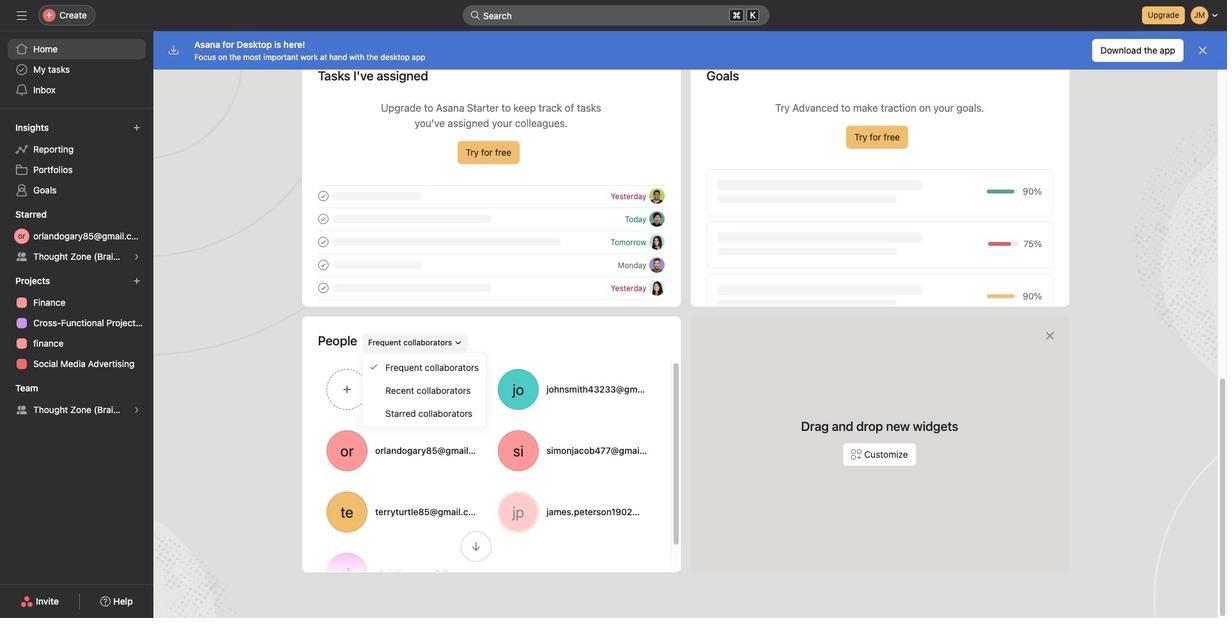 Task type: vqa. For each thing, say whether or not it's contained in the screenshot.
second See details, Thought Zone (Brainstorm Space) icon from the bottom
no



Task type: locate. For each thing, give the bounding box(es) containing it.
new insights image
[[133, 124, 141, 132]]

see details, thought zone (brainstorm space) image
[[133, 253, 141, 261], [133, 407, 141, 414]]

new project or portfolio image
[[133, 277, 141, 285]]

0 vertical spatial dismiss image
[[1198, 45, 1208, 56]]

Search tasks, projects, and more text field
[[463, 5, 770, 26]]

0 vertical spatial see details, thought zone (brainstorm space) image
[[133, 253, 141, 261]]

hide sidebar image
[[17, 10, 27, 20]]

see details, thought zone (brainstorm space) image inside teams element
[[133, 407, 141, 414]]

None field
[[463, 5, 770, 26]]

people grid widget scroll down button image
[[471, 542, 481, 552]]

1 see details, thought zone (brainstorm space) image from the top
[[133, 253, 141, 261]]

0 horizontal spatial dismiss image
[[1045, 331, 1055, 341]]

1 vertical spatial dismiss image
[[1045, 331, 1055, 341]]

see details, thought zone (brainstorm space) image inside starred 'element'
[[133, 253, 141, 261]]

2 see details, thought zone (brainstorm space) image from the top
[[133, 407, 141, 414]]

1 vertical spatial see details, thought zone (brainstorm space) image
[[133, 407, 141, 414]]

global element
[[0, 31, 153, 108]]

dismiss image
[[1198, 45, 1208, 56], [1045, 331, 1055, 341]]

starred element
[[0, 203, 153, 270]]

insights element
[[0, 116, 153, 203]]

1 horizontal spatial dismiss image
[[1198, 45, 1208, 56]]



Task type: describe. For each thing, give the bounding box(es) containing it.
projects element
[[0, 270, 153, 377]]

teams element
[[0, 377, 153, 423]]

prominent image
[[471, 10, 481, 20]]



